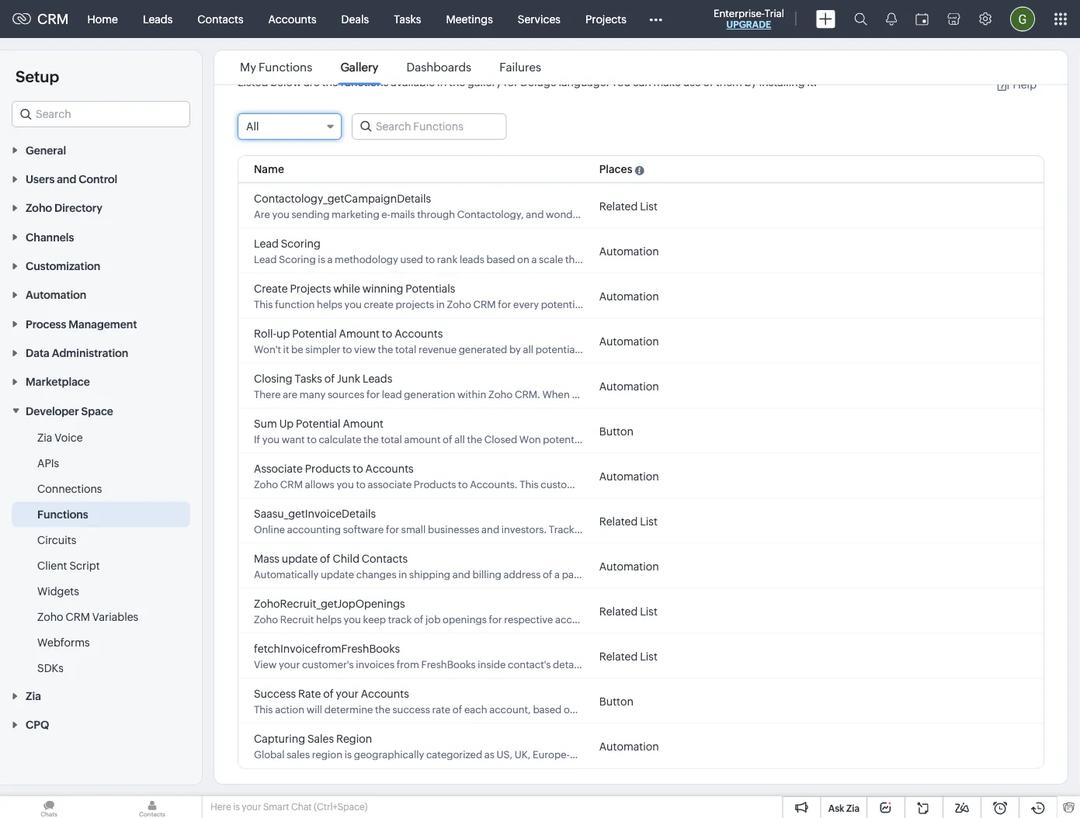 Task type: locate. For each thing, give the bounding box(es) containing it.
the
[[322, 75, 338, 88], [449, 75, 465, 88]]

in
[[437, 75, 447, 88]]

process management
[[26, 318, 137, 330]]

1 vertical spatial and
[[482, 523, 500, 535]]

zia voice
[[37, 431, 83, 444]]

1 vertical spatial to
[[353, 462, 363, 474]]

0 vertical spatial leads
[[143, 13, 173, 25]]

zoho crm variables
[[37, 611, 138, 623]]

for down failures link
[[504, 75, 518, 88]]

0 vertical spatial for
[[504, 75, 518, 88]]

zoho inside developer space region
[[37, 611, 63, 623]]

accounts down potentials
[[395, 327, 443, 339]]

1 vertical spatial projects
[[290, 282, 331, 294]]

0 vertical spatial functions
[[259, 61, 312, 74]]

1 related from the top
[[600, 199, 638, 212]]

crm up "webforms"
[[66, 611, 90, 623]]

chat
[[291, 802, 312, 813]]

1 horizontal spatial and
[[482, 523, 500, 535]]

2 horizontal spatial your
[[651, 523, 672, 535]]

0 vertical spatial potential
[[292, 327, 337, 339]]

marketplace button
[[0, 367, 202, 396]]

to right sent
[[639, 523, 649, 535]]

amount down junk
[[343, 417, 384, 429]]

0 horizontal spatial projects
[[290, 282, 331, 294]]

success rate of your accounts
[[254, 687, 409, 700]]

1 vertical spatial amount
[[343, 417, 384, 429]]

0 horizontal spatial the
[[322, 75, 338, 88]]

make
[[654, 75, 681, 88]]

invoices
[[577, 523, 615, 535]]

for
[[504, 75, 518, 88], [386, 523, 399, 535]]

1 vertical spatial for
[[386, 523, 399, 535]]

0 vertical spatial to
[[382, 327, 392, 339]]

the right are
[[322, 75, 338, 88]]

enterprise-
[[714, 7, 765, 19]]

businesses
[[428, 523, 480, 535]]

0 horizontal spatial for
[[386, 523, 399, 535]]

related
[[600, 199, 638, 212], [600, 515, 638, 527], [600, 605, 638, 617], [600, 650, 638, 662]]

your right rate
[[336, 687, 359, 700]]

1 vertical spatial zia
[[26, 690, 41, 703]]

zoho directory button
[[0, 193, 202, 222]]

to
[[382, 327, 392, 339], [353, 462, 363, 474], [639, 523, 649, 535]]

and inside saasu_getinvoicedetails online accounting software for small businesses and investors. track invoices sent to your client. install now!
[[482, 523, 500, 535]]

sdks
[[37, 662, 63, 674]]

tasks
[[394, 13, 421, 25], [295, 372, 322, 384]]

2 vertical spatial zia
[[847, 804, 860, 814]]

to right products
[[353, 462, 363, 474]]

1 horizontal spatial tasks
[[394, 13, 421, 25]]

1 vertical spatial button
[[600, 695, 634, 707]]

channels button
[[0, 222, 202, 251]]

chats image
[[0, 797, 98, 819]]

0 vertical spatial and
[[57, 173, 76, 185]]

profile element
[[1001, 0, 1045, 38]]

related for fetchinvoicefromfreshbooks
[[600, 650, 638, 662]]

0 horizontal spatial your
[[242, 802, 261, 813]]

of left junk
[[324, 372, 335, 384]]

related list for contactology_getcampaigndetails
[[600, 199, 658, 212]]

gallery
[[341, 61, 379, 74]]

roll-up potential amount to accounts
[[254, 327, 443, 339]]

list
[[640, 199, 658, 212], [640, 515, 658, 527], [640, 605, 658, 617], [640, 650, 658, 662]]

deals link
[[329, 0, 381, 38]]

automation for lead scoring
[[600, 245, 659, 257]]

1 vertical spatial zoho
[[37, 611, 63, 623]]

zia left voice
[[37, 431, 52, 444]]

child
[[333, 552, 360, 565]]

tasks right the deals link
[[394, 13, 421, 25]]

upgrade
[[727, 19, 771, 30]]

my functions link
[[238, 61, 315, 74]]

by
[[745, 75, 757, 88]]

accounts inside accounts link
[[268, 13, 317, 25]]

webforms link
[[37, 635, 90, 650]]

of right rate
[[323, 687, 334, 700]]

3 related list from the top
[[600, 605, 658, 617]]

1 vertical spatial your
[[336, 687, 359, 700]]

0 horizontal spatial functions
[[37, 508, 88, 521]]

projects left while
[[290, 282, 331, 294]]

4 related from the top
[[600, 650, 638, 662]]

amount for sum up potential amount
[[343, 417, 384, 429]]

2 button from the top
[[600, 695, 634, 707]]

services link
[[505, 0, 573, 38]]

1 vertical spatial functions
[[37, 508, 88, 521]]

0 vertical spatial amount
[[339, 327, 380, 339]]

client
[[37, 560, 67, 572]]

0 vertical spatial tasks
[[394, 13, 421, 25]]

accounts up the my functions
[[268, 13, 317, 25]]

4 list from the top
[[640, 650, 658, 662]]

leads right home
[[143, 13, 173, 25]]

contacts link
[[185, 0, 256, 38]]

client script link
[[37, 558, 100, 574]]

1 vertical spatial leads
[[363, 372, 392, 384]]

list for zohorecruit_getjopopenings
[[640, 605, 658, 617]]

to down winning
[[382, 327, 392, 339]]

sdks link
[[37, 660, 63, 676]]

amount down the create projects while winning potentials
[[339, 327, 380, 339]]

3 related from the top
[[600, 605, 638, 617]]

accounts right products
[[366, 462, 414, 474]]

functions inside developer space region
[[37, 508, 88, 521]]

for left 'small'
[[386, 523, 399, 535]]

voice
[[54, 431, 83, 444]]

customization button
[[0, 251, 202, 280]]

users and control
[[26, 173, 118, 185]]

automation button
[[0, 280, 202, 309]]

contacts down software
[[362, 552, 408, 565]]

1 horizontal spatial the
[[449, 75, 465, 88]]

use
[[683, 75, 701, 88]]

available
[[391, 75, 435, 88]]

zia for zia
[[26, 690, 41, 703]]

1 related list from the top
[[600, 199, 658, 212]]

of right use on the top right of page
[[703, 75, 714, 88]]

1 horizontal spatial contacts
[[362, 552, 408, 565]]

1 horizontal spatial functions
[[259, 61, 312, 74]]

trial
[[765, 7, 784, 19]]

zia inside dropdown button
[[26, 690, 41, 703]]

crm
[[37, 11, 69, 27], [66, 611, 90, 623]]

of left child in the left of the page
[[320, 552, 331, 565]]

functions up below
[[259, 61, 312, 74]]

create menu element
[[807, 0, 845, 38]]

list for contactology_getcampaigndetails
[[640, 199, 658, 212]]

automation inside dropdown button
[[26, 289, 87, 301]]

All field
[[238, 113, 342, 139]]

apis link
[[37, 455, 59, 471]]

general
[[26, 144, 66, 156]]

functions up the circuits link
[[37, 508, 88, 521]]

data administration
[[26, 347, 128, 359]]

update
[[282, 552, 318, 565]]

2 vertical spatial to
[[639, 523, 649, 535]]

the right in on the top
[[449, 75, 465, 88]]

3 list from the top
[[640, 605, 658, 617]]

capturing sales region
[[254, 732, 372, 745]]

automation for capturing sales region
[[600, 740, 659, 753]]

signals element
[[877, 0, 906, 38]]

of for accounts
[[323, 687, 334, 700]]

automation for closing tasks of junk leads
[[600, 380, 659, 392]]

zoho down 'widgets' link
[[37, 611, 63, 623]]

and left investors.
[[482, 523, 500, 535]]

0 horizontal spatial tasks
[[295, 372, 322, 384]]

zia inside developer space region
[[37, 431, 52, 444]]

0 vertical spatial your
[[651, 523, 672, 535]]

potential for up
[[292, 327, 337, 339]]

1 vertical spatial contacts
[[362, 552, 408, 565]]

places
[[600, 163, 633, 175]]

Search Functions text field
[[353, 114, 506, 139]]

deluge
[[521, 75, 557, 88]]

potential
[[292, 327, 337, 339], [296, 417, 341, 429]]

1 list from the top
[[640, 199, 658, 212]]

your right is
[[242, 802, 261, 813]]

None field
[[12, 101, 190, 127]]

crm link
[[12, 11, 69, 27]]

0 horizontal spatial and
[[57, 173, 76, 185]]

2 horizontal spatial to
[[639, 523, 649, 535]]

tasks right closing
[[295, 372, 322, 384]]

is
[[233, 802, 240, 813]]

amount for roll-up potential amount to accounts
[[339, 327, 380, 339]]

up
[[277, 327, 290, 339]]

cpq button
[[0, 710, 202, 739]]

1 button from the top
[[600, 425, 634, 437]]

create
[[254, 282, 288, 294]]

control
[[79, 173, 118, 185]]

leads right junk
[[363, 372, 392, 384]]

of for contacts
[[320, 552, 331, 565]]

contacts inside "link"
[[198, 13, 243, 25]]

0 vertical spatial zia
[[37, 431, 52, 444]]

1 vertical spatial potential
[[296, 417, 341, 429]]

0 horizontal spatial leads
[[143, 13, 173, 25]]

0 horizontal spatial contacts
[[198, 13, 243, 25]]

amount
[[339, 327, 380, 339], [343, 417, 384, 429]]

0 vertical spatial zoho
[[26, 202, 52, 214]]

zia
[[37, 431, 52, 444], [26, 690, 41, 703], [847, 804, 860, 814]]

your
[[651, 523, 672, 535], [336, 687, 359, 700], [242, 802, 261, 813]]

your left client.
[[651, 523, 672, 535]]

automation for create projects while winning potentials
[[600, 290, 659, 302]]

contacts up my
[[198, 13, 243, 25]]

projects left "other modules" field
[[586, 13, 627, 25]]

sum
[[254, 417, 277, 429]]

0 horizontal spatial to
[[353, 462, 363, 474]]

you
[[611, 75, 631, 88]]

zoho for zoho directory
[[26, 202, 52, 214]]

success
[[254, 687, 296, 700]]

button for success rate of your accounts
[[600, 695, 634, 707]]

mass update of child contacts
[[254, 552, 408, 565]]

0 vertical spatial projects
[[586, 13, 627, 25]]

create projects while winning potentials
[[254, 282, 455, 294]]

lead
[[254, 237, 279, 249]]

zia right ask
[[847, 804, 860, 814]]

related for contactology_getcampaigndetails
[[600, 199, 638, 212]]

zia up cpq
[[26, 690, 41, 703]]

here is your smart chat (ctrl+space)
[[210, 802, 368, 813]]

management
[[69, 318, 137, 330]]

related for zohorecruit_getjopopenings
[[600, 605, 638, 617]]

install
[[705, 523, 733, 535]]

2 list from the top
[[640, 515, 658, 527]]

winning
[[363, 282, 403, 294]]

profile image
[[1011, 7, 1035, 31]]

list
[[226, 50, 556, 84]]

products
[[305, 462, 351, 474]]

4 related list from the top
[[600, 650, 658, 662]]

zoho down users
[[26, 202, 52, 214]]

junk
[[337, 372, 360, 384]]

1 vertical spatial crm
[[66, 611, 90, 623]]

search image
[[854, 12, 868, 26]]

zoho inside dropdown button
[[26, 202, 52, 214]]

process management button
[[0, 309, 202, 338]]

0 vertical spatial button
[[600, 425, 634, 437]]

crm left home
[[37, 11, 69, 27]]

and right users
[[57, 173, 76, 185]]

0 vertical spatial contacts
[[198, 13, 243, 25]]

1 horizontal spatial your
[[336, 687, 359, 700]]

automation for associate products to accounts
[[600, 470, 659, 482]]



Task type: describe. For each thing, give the bounding box(es) containing it.
related list for zohorecruit_getjopopenings
[[600, 605, 658, 617]]

process
[[26, 318, 66, 330]]

enterprise-trial upgrade
[[714, 7, 784, 30]]

and inside dropdown button
[[57, 173, 76, 185]]

connections
[[37, 483, 102, 495]]

below
[[270, 75, 302, 88]]

your inside saasu_getinvoicedetails online accounting software for small businesses and investors. track invoices sent to your client. install now!
[[651, 523, 672, 535]]

small
[[401, 523, 426, 535]]

zoho crm variables link
[[37, 609, 138, 625]]

list containing my functions
[[226, 50, 556, 84]]

installing
[[759, 75, 805, 88]]

2 vertical spatial your
[[242, 802, 261, 813]]

while
[[333, 282, 360, 294]]

failures link
[[497, 61, 544, 74]]

potentials
[[406, 282, 455, 294]]

list for fetchinvoicefromfreshbooks
[[640, 650, 658, 662]]

listed below are the functions available in the gallery for deluge language. you can make use of them by installing it.
[[238, 75, 817, 88]]

button for sum up potential amount
[[600, 425, 634, 437]]

automation for roll-up potential amount to accounts
[[600, 335, 659, 347]]

projects link
[[573, 0, 639, 38]]

saasu_getinvoicedetails
[[254, 507, 376, 520]]

zoho directory
[[26, 202, 103, 214]]

webforms
[[37, 636, 90, 649]]

listed
[[238, 75, 268, 88]]

search element
[[845, 0, 877, 38]]

2 related list from the top
[[600, 515, 658, 527]]

meetings
[[446, 13, 493, 25]]

gallery
[[468, 75, 502, 88]]

scoring
[[281, 237, 321, 249]]

for inside saasu_getinvoicedetails online accounting software for small businesses and investors. track invoices sent to your client. install now!
[[386, 523, 399, 535]]

deals
[[341, 13, 369, 25]]

ask
[[829, 804, 845, 814]]

create menu image
[[816, 10, 836, 28]]

zohorecruit_getjopopenings
[[254, 597, 405, 610]]

setup
[[16, 68, 59, 85]]

related list for fetchinvoicefromfreshbooks
[[600, 650, 658, 662]]

connections link
[[37, 481, 102, 497]]

gallery link
[[338, 61, 381, 74]]

accounts up region
[[361, 687, 409, 700]]

2 related from the top
[[600, 515, 638, 527]]

help
[[1013, 78, 1037, 90]]

general button
[[0, 135, 202, 164]]

crm inside developer space region
[[66, 611, 90, 623]]

rate
[[298, 687, 321, 700]]

them
[[716, 75, 742, 88]]

language.
[[559, 75, 609, 88]]

home link
[[75, 0, 130, 38]]

functions inside list
[[259, 61, 312, 74]]

capturing
[[254, 732, 305, 745]]

signals image
[[886, 12, 897, 26]]

automation for mass update of child contacts
[[600, 560, 659, 572]]

lead scoring
[[254, 237, 321, 249]]

roll-
[[254, 327, 277, 339]]

1 horizontal spatial projects
[[586, 13, 627, 25]]

meetings link
[[434, 0, 505, 38]]

functions
[[341, 75, 389, 88]]

(ctrl+space)
[[314, 802, 368, 813]]

are
[[304, 75, 320, 88]]

track
[[549, 523, 575, 535]]

dashboards
[[407, 61, 472, 74]]

client script
[[37, 560, 100, 572]]

failures
[[500, 61, 541, 74]]

contacts image
[[103, 797, 201, 819]]

developer
[[26, 405, 79, 417]]

leads link
[[130, 0, 185, 38]]

Other Modules field
[[639, 7, 672, 31]]

data
[[26, 347, 50, 359]]

accounting
[[287, 523, 341, 535]]

zoho for zoho crm variables
[[37, 611, 63, 623]]

investors.
[[502, 523, 547, 535]]

sales
[[308, 732, 334, 745]]

data administration button
[[0, 338, 202, 367]]

customization
[[26, 260, 101, 272]]

accounts link
[[256, 0, 329, 38]]

mass
[[254, 552, 280, 565]]

to inside saasu_getinvoicedetails online accounting software for small businesses and investors. track invoices sent to your client. install now!
[[639, 523, 649, 535]]

zia for zia voice
[[37, 431, 52, 444]]

variables
[[92, 611, 138, 623]]

can
[[633, 75, 651, 88]]

services
[[518, 13, 561, 25]]

circuits
[[37, 534, 76, 546]]

developer space region
[[0, 425, 202, 681]]

zia button
[[0, 681, 202, 710]]

tasks link
[[381, 0, 434, 38]]

closing
[[254, 372, 293, 384]]

smart
[[263, 802, 289, 813]]

potential for up
[[296, 417, 341, 429]]

channels
[[26, 231, 74, 243]]

Search text field
[[12, 102, 190, 127]]

2 the from the left
[[449, 75, 465, 88]]

sent
[[617, 523, 637, 535]]

it.
[[807, 75, 817, 88]]

my
[[240, 61, 256, 74]]

calendar image
[[916, 13, 929, 25]]

sum up potential amount
[[254, 417, 384, 429]]

now!
[[735, 523, 760, 535]]

online
[[254, 523, 285, 535]]

associate products to accounts
[[254, 462, 414, 474]]

marketplace
[[26, 376, 90, 388]]

1 horizontal spatial leads
[[363, 372, 392, 384]]

1 vertical spatial tasks
[[295, 372, 322, 384]]

widgets link
[[37, 584, 79, 599]]

1 the from the left
[[322, 75, 338, 88]]

directory
[[54, 202, 103, 214]]

saasu_getinvoicedetails online accounting software for small businesses and investors. track invoices sent to your client. install now!
[[254, 507, 760, 535]]

my functions
[[240, 61, 312, 74]]

0 vertical spatial crm
[[37, 11, 69, 27]]

of for leads
[[324, 372, 335, 384]]

functions link
[[37, 507, 88, 522]]

1 horizontal spatial for
[[504, 75, 518, 88]]

users
[[26, 173, 55, 185]]

script
[[69, 560, 100, 572]]

1 horizontal spatial to
[[382, 327, 392, 339]]



Task type: vqa. For each thing, say whether or not it's contained in the screenshot.
Software
yes



